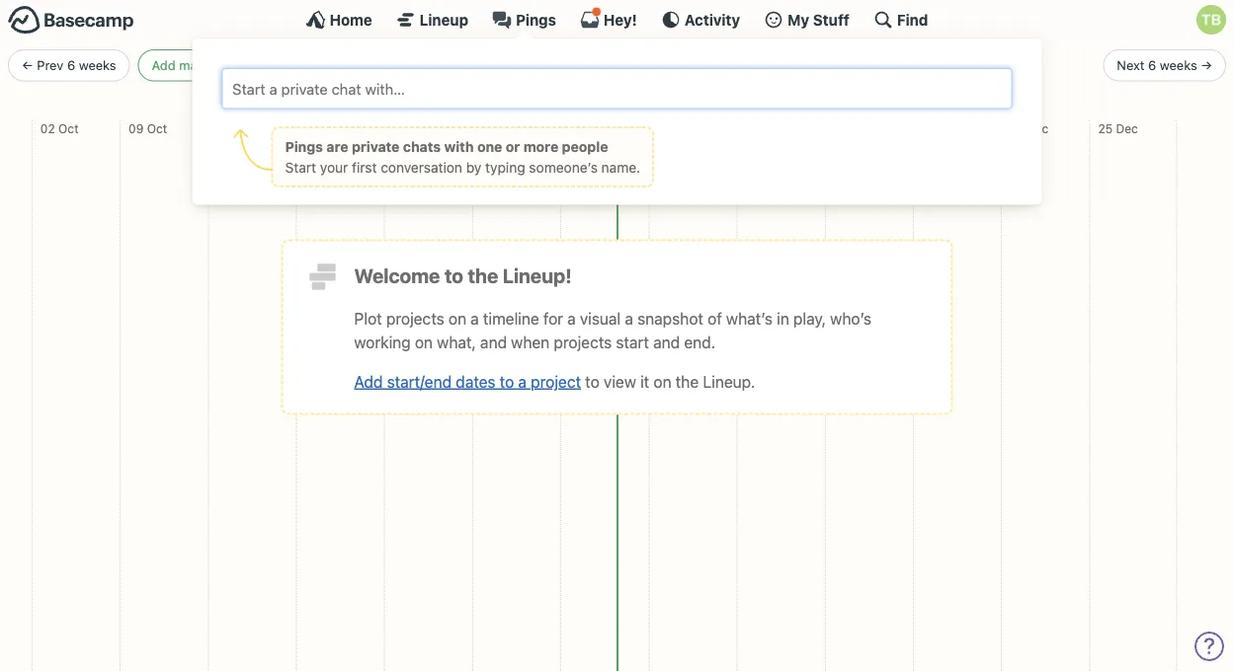 Task type: describe. For each thing, give the bounding box(es) containing it.
nov for 27 nov
[[763, 122, 785, 135]]

0 horizontal spatial projects
[[386, 309, 444, 328]]

a up start
[[625, 309, 633, 328]]

2 horizontal spatial to
[[585, 373, 600, 391]]

pings for pings are private chats with one or more people start your first conversation by typing someone's name.
[[285, 139, 323, 155]]

dec for 25 dec
[[1116, 122, 1138, 135]]

add marker link
[[138, 49, 235, 82]]

nov for 06 nov
[[500, 122, 522, 135]]

a left project at left bottom
[[518, 373, 527, 391]]

oct for 09 oct
[[147, 122, 167, 135]]

more
[[523, 139, 559, 155]]

hey!
[[604, 11, 637, 28]]

09
[[129, 122, 144, 135]]

people
[[562, 139, 608, 155]]

plot projects on a timeline for a visual a snapshot of what's in play, who's working on what, and when projects start and end.
[[354, 309, 872, 352]]

are
[[327, 139, 348, 155]]

find button
[[873, 10, 928, 30]]

visual
[[580, 309, 621, 328]]

by
[[466, 159, 482, 176]]

lineup link
[[396, 10, 468, 30]]

private
[[352, 139, 400, 155]]

oct for 30 oct
[[411, 122, 431, 135]]

1 weeks from the left
[[79, 58, 116, 73]]

16 oct
[[217, 122, 253, 135]]

start
[[616, 333, 649, 352]]

0 vertical spatial on
[[449, 309, 466, 328]]

conversation
[[381, 159, 462, 176]]

06
[[481, 122, 496, 135]]

welcome
[[354, 264, 440, 288]]

activity link
[[661, 10, 740, 30]]

13 nov
[[569, 122, 608, 135]]

30
[[393, 122, 408, 135]]

30 oct
[[393, 122, 431, 135]]

dec for 18 dec
[[1027, 122, 1049, 135]]

chats
[[403, 139, 441, 155]]

16
[[217, 122, 230, 135]]

working
[[354, 333, 411, 352]]

20 nov
[[658, 122, 697, 135]]

1 vertical spatial projects
[[554, 333, 612, 352]]

snapshot
[[638, 309, 704, 328]]

my
[[788, 11, 810, 28]]

09 oct
[[129, 122, 167, 135]]

→
[[1201, 58, 1213, 73]]

04 dec
[[834, 122, 874, 135]]

← prev 6 weeks
[[22, 58, 116, 73]]

add start/end dates to a project link
[[354, 373, 581, 391]]

marker
[[179, 58, 221, 73]]

view
[[604, 373, 636, 391]]

Start a private chat with… text field
[[230, 77, 1004, 101]]

add marker
[[152, 58, 221, 73]]

home
[[330, 11, 372, 28]]

lineup
[[420, 11, 468, 28]]

typing
[[485, 159, 525, 176]]

with
[[444, 139, 474, 155]]

your
[[320, 159, 348, 176]]

1 and from the left
[[480, 333, 507, 352]]

play,
[[794, 309, 826, 328]]

my stuff
[[788, 11, 850, 28]]

02 oct
[[40, 122, 79, 135]]

dec for 11 dec
[[936, 122, 958, 135]]

27
[[746, 122, 760, 135]]

for
[[543, 309, 563, 328]]

name.
[[601, 159, 641, 176]]

someone's
[[529, 159, 598, 176]]

1 horizontal spatial to
[[500, 373, 514, 391]]

prev
[[37, 58, 64, 73]]

nov for 20 nov
[[675, 122, 697, 135]]



Task type: locate. For each thing, give the bounding box(es) containing it.
oct for 23 oct
[[323, 122, 343, 135]]

1 oct from the left
[[58, 122, 79, 135]]

pings inside pings dropdown button
[[516, 11, 556, 28]]

0 horizontal spatial the
[[468, 264, 498, 288]]

dec right 25
[[1116, 122, 1138, 135]]

2 oct from the left
[[147, 122, 167, 135]]

dates
[[456, 373, 496, 391]]

oct for 16 oct
[[233, 122, 253, 135]]

projects up working
[[386, 309, 444, 328]]

1 horizontal spatial pings
[[516, 11, 556, 28]]

find
[[897, 11, 928, 28]]

18 dec
[[1010, 122, 1049, 135]]

today
[[555, 56, 601, 75]]

4 dec from the left
[[1116, 122, 1138, 135]]

tim burton image
[[1197, 5, 1226, 35]]

end.
[[684, 333, 716, 352]]

who's
[[830, 309, 872, 328]]

nov right '20'
[[675, 122, 697, 135]]

switch accounts image
[[8, 5, 134, 36]]

plot
[[354, 309, 382, 328]]

6
[[67, 58, 75, 73], [1148, 58, 1156, 73]]

the
[[468, 264, 498, 288], [676, 373, 699, 391]]

1 horizontal spatial and
[[653, 333, 680, 352]]

0 horizontal spatial and
[[480, 333, 507, 352]]

dec for 04 dec
[[852, 122, 874, 135]]

3 oct from the left
[[233, 122, 253, 135]]

of
[[708, 309, 722, 328]]

main element
[[0, 0, 1234, 205]]

0 vertical spatial pings
[[516, 11, 556, 28]]

dec right 04
[[852, 122, 874, 135]]

add for add marker
[[152, 58, 176, 73]]

and down timeline
[[480, 333, 507, 352]]

add for add start/end dates to a project to view it on the lineup.
[[354, 373, 383, 391]]

4 nov from the left
[[763, 122, 785, 135]]

0 horizontal spatial add
[[152, 58, 176, 73]]

0 horizontal spatial 6
[[67, 58, 75, 73]]

pings are private chats with one or more people start your first conversation by typing someone's name.
[[285, 139, 641, 176]]

nov for 13 nov
[[586, 122, 608, 135]]

0 vertical spatial the
[[468, 264, 498, 288]]

1 horizontal spatial 6
[[1148, 58, 1156, 73]]

projects
[[386, 309, 444, 328], [554, 333, 612, 352]]

pings button
[[492, 10, 556, 30]]

02
[[40, 122, 55, 135]]

1 dec from the left
[[852, 122, 874, 135]]

2 dec from the left
[[936, 122, 958, 135]]

04
[[834, 122, 849, 135]]

oct up chats
[[411, 122, 431, 135]]

on
[[449, 309, 466, 328], [415, 333, 433, 352], [654, 373, 672, 391]]

3 nov from the left
[[675, 122, 697, 135]]

1 vertical spatial the
[[676, 373, 699, 391]]

oct for 02 oct
[[58, 122, 79, 135]]

2 and from the left
[[653, 333, 680, 352]]

lineup!
[[503, 264, 572, 288]]

first
[[352, 159, 377, 176]]

0 horizontal spatial weeks
[[79, 58, 116, 73]]

welcome to the lineup!
[[354, 264, 572, 288]]

0 horizontal spatial to
[[445, 264, 463, 288]]

23 oct
[[305, 122, 343, 135]]

on up what,
[[449, 309, 466, 328]]

start/end
[[387, 373, 452, 391]]

pings
[[516, 11, 556, 28], [285, 139, 323, 155]]

1 horizontal spatial projects
[[554, 333, 612, 352]]

stuff
[[813, 11, 850, 28]]

0 horizontal spatial pings
[[285, 139, 323, 155]]

dec right 18
[[1027, 122, 1049, 135]]

what,
[[437, 333, 476, 352]]

11 dec
[[922, 122, 958, 135]]

23
[[305, 122, 319, 135]]

a
[[471, 309, 479, 328], [567, 309, 576, 328], [625, 309, 633, 328], [518, 373, 527, 391]]

what's
[[726, 309, 773, 328]]

one
[[477, 139, 502, 155]]

nov
[[500, 122, 522, 135], [586, 122, 608, 135], [675, 122, 697, 135], [763, 122, 785, 135]]

to left view
[[585, 373, 600, 391]]

nov right the 13
[[586, 122, 608, 135]]

nov up or
[[500, 122, 522, 135]]

next
[[1117, 58, 1145, 73]]

on left what,
[[415, 333, 433, 352]]

1 6 from the left
[[67, 58, 75, 73]]

2 nov from the left
[[586, 122, 608, 135]]

a right for
[[567, 309, 576, 328]]

add
[[152, 58, 176, 73], [354, 373, 383, 391]]

1 vertical spatial on
[[415, 333, 433, 352]]

25 dec
[[1098, 122, 1138, 135]]

oct right the 09
[[147, 122, 167, 135]]

11
[[922, 122, 933, 135]]

timeline
[[483, 309, 539, 328]]

2 vertical spatial on
[[654, 373, 672, 391]]

dec right 11
[[936, 122, 958, 135]]

0 horizontal spatial on
[[415, 333, 433, 352]]

weeks right prev
[[79, 58, 116, 73]]

next 6 weeks →
[[1117, 58, 1213, 73]]

3 dec from the left
[[1027, 122, 1049, 135]]

13
[[569, 122, 582, 135]]

0 vertical spatial projects
[[386, 309, 444, 328]]

it
[[640, 373, 649, 391]]

project
[[531, 373, 581, 391]]

activity
[[685, 11, 740, 28]]

1 vertical spatial add
[[354, 373, 383, 391]]

the down "end."
[[676, 373, 699, 391]]

27 nov
[[746, 122, 785, 135]]

in
[[777, 309, 789, 328]]

5 oct from the left
[[411, 122, 431, 135]]

and
[[480, 333, 507, 352], [653, 333, 680, 352]]

hey! button
[[580, 7, 637, 30]]

dec
[[852, 122, 874, 135], [936, 122, 958, 135], [1027, 122, 1049, 135], [1116, 122, 1138, 135]]

20
[[658, 122, 672, 135]]

1 nov from the left
[[500, 122, 522, 135]]

1 vertical spatial pings
[[285, 139, 323, 155]]

add start/end dates to a project to view it on the lineup.
[[354, 373, 755, 391]]

on right it at the bottom
[[654, 373, 672, 391]]

18
[[1010, 122, 1023, 135]]

06 nov
[[481, 122, 522, 135]]

to right dates on the bottom left of the page
[[500, 373, 514, 391]]

←
[[22, 58, 33, 73]]

to right welcome
[[445, 264, 463, 288]]

2 weeks from the left
[[1160, 58, 1197, 73]]

weeks left →
[[1160, 58, 1197, 73]]

1 horizontal spatial weeks
[[1160, 58, 1197, 73]]

pings inside 'pings are private chats with one or more people start your first conversation by typing someone's name.'
[[285, 139, 323, 155]]

nov right 27
[[763, 122, 785, 135]]

oct up are
[[323, 122, 343, 135]]

oct right 02
[[58, 122, 79, 135]]

oct right "16"
[[233, 122, 253, 135]]

pings down 23
[[285, 139, 323, 155]]

lineup.
[[703, 373, 755, 391]]

pings for pings
[[516, 11, 556, 28]]

1 horizontal spatial add
[[354, 373, 383, 391]]

4 oct from the left
[[323, 122, 343, 135]]

add left marker
[[152, 58, 176, 73]]

home link
[[306, 10, 372, 30]]

1 horizontal spatial on
[[449, 309, 466, 328]]

weeks
[[79, 58, 116, 73], [1160, 58, 1197, 73]]

the up timeline
[[468, 264, 498, 288]]

my stuff button
[[764, 10, 850, 30]]

2 6 from the left
[[1148, 58, 1156, 73]]

start
[[285, 159, 316, 176]]

projects down visual
[[554, 333, 612, 352]]

and down snapshot
[[653, 333, 680, 352]]

6 right prev
[[67, 58, 75, 73]]

0 vertical spatial add
[[152, 58, 176, 73]]

pings up today
[[516, 11, 556, 28]]

add down working
[[354, 373, 383, 391]]

a up what,
[[471, 309, 479, 328]]

2 horizontal spatial on
[[654, 373, 672, 391]]

to
[[445, 264, 463, 288], [500, 373, 514, 391], [585, 373, 600, 391]]

6 right next
[[1148, 58, 1156, 73]]

1 horizontal spatial the
[[676, 373, 699, 391]]

when
[[511, 333, 550, 352]]

or
[[506, 139, 520, 155]]

25
[[1098, 122, 1113, 135]]



Task type: vqa. For each thing, say whether or not it's contained in the screenshot.
Keyboard shortcut: ⌘ + / image
no



